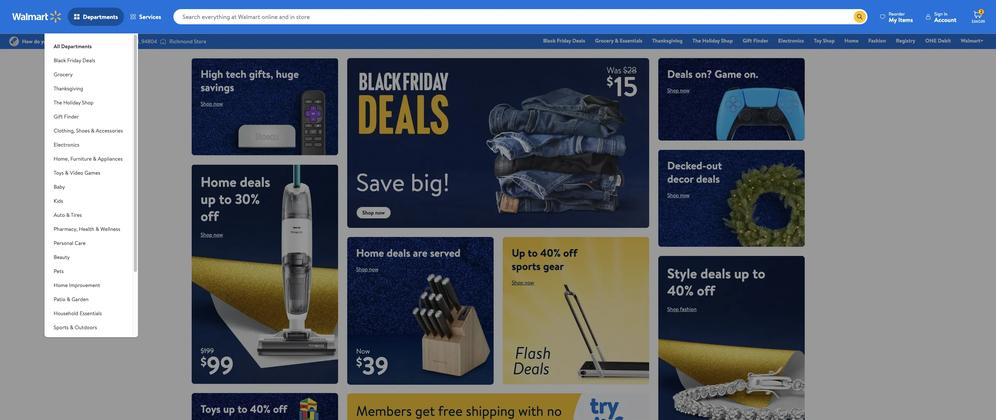 Task type: describe. For each thing, give the bounding box(es) containing it.
one
[[925, 37, 937, 45]]

furniture
[[70, 155, 92, 163]]

grocery for grocery & essentials
[[595, 37, 614, 45]]

pets
[[54, 268, 64, 275]]

served
[[430, 246, 461, 260]]

now for decked-out decor deals
[[680, 192, 690, 199]]

now
[[356, 347, 370, 357]]

pharmacy, health & wellness
[[54, 226, 120, 233]]

$ for 99
[[201, 354, 207, 370]]

finder for gift finder dropdown button
[[64, 113, 79, 121]]

black friday deals link
[[540, 37, 589, 45]]

99
[[207, 349, 234, 383]]

auto & tires
[[54, 211, 82, 219]]

search icon image
[[857, 14, 863, 20]]

deals for home deals are served
[[387, 246, 410, 260]]

$199
[[201, 346, 214, 356]]

toys for toys up to 40% off
[[201, 402, 221, 417]]

all
[[54, 43, 60, 50]]

home link
[[841, 37, 862, 45]]

to inside style deals up to 40% off
[[753, 264, 765, 283]]

now for home deals up to 30% off
[[213, 231, 223, 239]]

shop now for decked-out decor deals
[[667, 192, 690, 199]]

accessories
[[96, 127, 123, 135]]

pharmacy, health & wellness button
[[45, 223, 132, 237]]

debit
[[938, 37, 951, 45]]

now dollar 39 null group
[[347, 347, 389, 385]]

improvement
[[69, 282, 100, 289]]

toy shop
[[814, 37, 835, 45]]

shop now for high tech gifts, huge savings
[[201, 100, 223, 108]]

care
[[75, 240, 86, 247]]

shop fashion
[[667, 306, 697, 313]]

shop fashion link
[[667, 306, 697, 313]]

shop for decked-out decor deals
[[667, 192, 679, 199]]

decked-out decor deals
[[667, 158, 722, 186]]

are
[[413, 246, 428, 260]]

$199 $ 99
[[201, 346, 234, 383]]

clothing, shoes & accessories button
[[45, 124, 132, 138]]

now for high tech gifts, huge savings
[[213, 100, 223, 108]]

shop inside dropdown button
[[82, 99, 93, 107]]

Walmart Site-Wide search field
[[173, 9, 868, 24]]

black friday deals button
[[45, 54, 132, 68]]

now for deals on? game on.
[[680, 87, 690, 94]]

friday for black friday deals 'link'
[[557, 37, 571, 45]]

1 vertical spatial departments
[[61, 43, 92, 50]]

now for up to 40% off sports gear
[[525, 279, 534, 287]]

sign
[[934, 10, 943, 17]]

toys for toys & video games
[[54, 169, 64, 177]]

black for black friday deals 'link'
[[543, 37, 556, 45]]

beauty
[[54, 254, 70, 261]]

off inside home deals up to 30% off
[[201, 207, 219, 226]]

gift for gift finder dropdown button
[[54, 113, 63, 121]]

0 vertical spatial essentials
[[620, 37, 642, 45]]

off inside up to 40% off sports gear
[[563, 246, 577, 260]]

shop inside 'link'
[[823, 37, 835, 45]]

thanksgiving for thanksgiving dropdown button
[[54, 85, 83, 92]]

pharmacy,
[[54, 226, 78, 233]]

clothing,
[[54, 127, 75, 135]]

essentials inside dropdown button
[[80, 310, 102, 318]]

toys & video games
[[54, 169, 100, 177]]

shop for deals on? game on.
[[667, 87, 679, 94]]

outdoors
[[75, 324, 97, 332]]

shop now for home deals are served
[[356, 266, 379, 273]]

shop now link for home deals are served
[[356, 266, 379, 273]]

home improvement button
[[45, 279, 132, 293]]

shop now link for up to 40% off sports gear
[[512, 279, 534, 287]]

sports & outdoors button
[[45, 321, 132, 335]]

auto & tires button
[[45, 208, 132, 223]]

decor
[[75, 338, 89, 346]]

household
[[54, 310, 78, 318]]

tech
[[226, 67, 246, 81]]

39
[[362, 349, 389, 383]]

the holiday shop button
[[45, 96, 132, 110]]

seasonal decor & party supplies
[[54, 338, 107, 354]]

home,
[[54, 155, 69, 163]]

thanksgiving for 'thanksgiving' link
[[652, 37, 683, 45]]

baby button
[[45, 180, 132, 194]]

shop now for up to 40% off sports gear
[[512, 279, 534, 287]]

now $ 39
[[356, 347, 389, 383]]

appliances
[[98, 155, 123, 163]]

gift finder button
[[45, 110, 132, 124]]

fashion
[[680, 306, 697, 313]]

high
[[201, 67, 223, 81]]

supplies
[[54, 346, 73, 354]]

gift for gift finder link
[[743, 37, 752, 45]]

now for save big!
[[375, 209, 385, 217]]

30%
[[235, 190, 260, 209]]

beauty button
[[45, 251, 132, 265]]

registry link
[[893, 37, 919, 45]]

the holiday shop for the holiday shop link
[[693, 37, 733, 45]]

grocery for grocery
[[54, 71, 73, 78]]

shoes
[[76, 127, 90, 135]]

$340.99
[[972, 19, 985, 24]]

the holiday shop link
[[689, 37, 736, 45]]

was dollar $199, now dollar 99 group
[[192, 346, 234, 385]]

baby
[[54, 183, 65, 191]]

deals for black friday deals dropdown button
[[82, 57, 95, 64]]

holiday for the holiday shop link
[[702, 37, 720, 45]]

one debit link
[[922, 37, 955, 45]]

my
[[889, 15, 897, 24]]

big!
[[411, 165, 450, 199]]

save
[[356, 165, 405, 199]]

up for style deals up to 40% off
[[734, 264, 749, 283]]

high tech gifts, huge savings
[[201, 67, 299, 95]]

now for home deals are served
[[369, 266, 379, 273]]

kids
[[54, 197, 63, 205]]

toy
[[814, 37, 822, 45]]

deals inside decked-out decor deals
[[696, 171, 720, 186]]

patio & garden button
[[45, 293, 132, 307]]

thanksgiving button
[[45, 82, 132, 96]]

deals on? game on.
[[667, 67, 758, 81]]

walmart+ link
[[958, 37, 987, 45]]

party
[[95, 338, 107, 346]]

to inside up to 40% off sports gear
[[528, 246, 538, 260]]

clothing, shoes & accessories
[[54, 127, 123, 135]]

black friday deals for black friday deals 'link'
[[543, 37, 585, 45]]

electronics button
[[45, 138, 132, 152]]

0 horizontal spatial 40%
[[250, 402, 271, 417]]



Task type: vqa. For each thing, say whether or not it's contained in the screenshot.
SAFETY
no



Task type: locate. For each thing, give the bounding box(es) containing it.
0 horizontal spatial the
[[54, 99, 62, 107]]

seasonal decor & party supplies button
[[45, 335, 132, 357]]

2 horizontal spatial up
[[734, 264, 749, 283]]

1 vertical spatial friday
[[67, 57, 81, 64]]

gift up 'clothing,'
[[54, 113, 63, 121]]

0 vertical spatial finder
[[753, 37, 768, 45]]

holiday up 'deals on? game on.'
[[702, 37, 720, 45]]

to
[[219, 190, 232, 209], [528, 246, 538, 260], [753, 264, 765, 283], [238, 402, 247, 417]]

the
[[693, 37, 701, 45], [54, 99, 62, 107]]

2 $340.99
[[972, 8, 985, 24]]

gift finder for gift finder link
[[743, 37, 768, 45]]

$ inside "now $ 39"
[[356, 354, 362, 371]]

1 horizontal spatial black
[[543, 37, 556, 45]]

0 vertical spatial holiday
[[702, 37, 720, 45]]

deals for style deals up to 40% off
[[701, 264, 731, 283]]

account
[[934, 15, 957, 24]]

1 vertical spatial grocery
[[54, 71, 73, 78]]

off inside style deals up to 40% off
[[697, 281, 715, 300]]

shop for up to 40% off sports gear
[[512, 279, 523, 287]]

shop now
[[667, 87, 690, 94], [201, 100, 223, 108], [667, 192, 690, 199], [362, 209, 385, 217], [201, 231, 223, 239], [356, 266, 379, 273], [512, 279, 534, 287]]

shop for home deals are served
[[356, 266, 368, 273]]

home, furniture & appliances
[[54, 155, 123, 163]]

black friday deals inside dropdown button
[[54, 57, 95, 64]]

holiday
[[702, 37, 720, 45], [63, 99, 81, 107]]

on.
[[744, 67, 758, 81]]

2
[[980, 8, 983, 15]]

up
[[512, 246, 525, 260]]

essentials down patio & garden dropdown button
[[80, 310, 102, 318]]

1 horizontal spatial friday
[[557, 37, 571, 45]]

2 horizontal spatial 40%
[[667, 281, 694, 300]]

0 vertical spatial deals
[[572, 37, 585, 45]]

electronics link
[[775, 37, 808, 45]]

departments up black friday deals dropdown button
[[61, 43, 92, 50]]

savings
[[201, 80, 234, 95]]

friday inside dropdown button
[[67, 57, 81, 64]]

departments button
[[68, 8, 124, 26]]

finder up 'clothing,'
[[64, 113, 79, 121]]

video
[[70, 169, 83, 177]]

up inside home deals up to 30% off
[[201, 190, 216, 209]]

2 vertical spatial 40%
[[250, 402, 271, 417]]

40% inside up to 40% off sports gear
[[540, 246, 561, 260]]

shop now for deals on? game on.
[[667, 87, 690, 94]]

0 vertical spatial grocery
[[595, 37, 614, 45]]

1 horizontal spatial grocery
[[595, 37, 614, 45]]

1 vertical spatial thanksgiving
[[54, 85, 83, 92]]

0 horizontal spatial $
[[201, 354, 207, 370]]

toys inside dropdown button
[[54, 169, 64, 177]]

1 horizontal spatial the holiday shop
[[693, 37, 733, 45]]

0 vertical spatial the
[[693, 37, 701, 45]]

0 horizontal spatial electronics
[[54, 141, 79, 149]]

in
[[944, 10, 948, 17]]

the holiday shop down thanksgiving dropdown button
[[54, 99, 93, 107]]

1 horizontal spatial deals
[[572, 37, 585, 45]]

& inside seasonal decor & party supplies
[[90, 338, 94, 346]]

tires
[[71, 211, 82, 219]]

0 vertical spatial 40%
[[540, 246, 561, 260]]

up
[[201, 190, 216, 209], [734, 264, 749, 283], [223, 402, 235, 417]]

friday inside 'link'
[[557, 37, 571, 45]]

shop now link for decked-out decor deals
[[667, 192, 690, 199]]

the for the holiday shop dropdown button
[[54, 99, 62, 107]]

1 vertical spatial essentials
[[80, 310, 102, 318]]

the for the holiday shop link
[[693, 37, 701, 45]]

shop now link for deals on? game on.
[[667, 87, 690, 94]]

$ for 39
[[356, 354, 362, 371]]

0 vertical spatial black friday deals
[[543, 37, 585, 45]]

sports & outdoors
[[54, 324, 97, 332]]

deals inside home deals up to 30% off
[[240, 173, 270, 192]]

gift finder up 'clothing,'
[[54, 113, 79, 121]]

the right 'thanksgiving' link
[[693, 37, 701, 45]]

1 vertical spatial black friday deals
[[54, 57, 95, 64]]

thanksgiving inside dropdown button
[[54, 85, 83, 92]]

electronics inside dropdown button
[[54, 141, 79, 149]]

0 horizontal spatial the holiday shop
[[54, 99, 93, 107]]

0 horizontal spatial grocery
[[54, 71, 73, 78]]

1 horizontal spatial the
[[693, 37, 701, 45]]

0 horizontal spatial gift finder
[[54, 113, 79, 121]]

1 horizontal spatial 40%
[[540, 246, 561, 260]]

up to 40% off sports gear
[[512, 246, 577, 274]]

$
[[201, 354, 207, 370], [356, 354, 362, 371]]

0 horizontal spatial deals
[[82, 57, 95, 64]]

one debit
[[925, 37, 951, 45]]

grocery inside 'grocery & essentials' link
[[595, 37, 614, 45]]

2 vertical spatial deals
[[667, 67, 693, 81]]

electronics down 'clothing,'
[[54, 141, 79, 149]]

gift inside dropdown button
[[54, 113, 63, 121]]

home for home
[[845, 37, 859, 45]]

thanksgiving
[[652, 37, 683, 45], [54, 85, 83, 92]]

1 vertical spatial deals
[[82, 57, 95, 64]]

up for home deals up to 30% off
[[201, 190, 216, 209]]

black
[[543, 37, 556, 45], [54, 57, 66, 64]]

0 vertical spatial gift
[[743, 37, 752, 45]]

0 horizontal spatial black friday deals
[[54, 57, 95, 64]]

the up 'clothing,'
[[54, 99, 62, 107]]

0 vertical spatial toys
[[54, 169, 64, 177]]

grocery & essentials link
[[592, 37, 646, 45]]

home deals up to 30% off
[[201, 173, 270, 226]]

reorder my items
[[889, 10, 913, 24]]

auto
[[54, 211, 65, 219]]

0 horizontal spatial toys
[[54, 169, 64, 177]]

electronics left toy
[[778, 37, 804, 45]]

deals inside 'link'
[[572, 37, 585, 45]]

wellness
[[100, 226, 120, 233]]

finder inside dropdown button
[[64, 113, 79, 121]]

black for black friday deals dropdown button
[[54, 57, 66, 64]]

1 horizontal spatial up
[[223, 402, 235, 417]]

essentials left 'thanksgiving' link
[[620, 37, 642, 45]]

services
[[139, 13, 161, 21]]

reorder
[[889, 10, 905, 17]]

household essentials
[[54, 310, 102, 318]]

services button
[[124, 8, 167, 26]]

shop now link for home deals up to 30% off
[[201, 231, 223, 239]]

deals for black friday deals 'link'
[[572, 37, 585, 45]]

personal care button
[[45, 237, 132, 251]]

shop now for home deals up to 30% off
[[201, 231, 223, 239]]

shop now link for save big!
[[356, 207, 391, 219]]

1 vertical spatial black
[[54, 57, 66, 64]]

1 vertical spatial up
[[734, 264, 749, 283]]

holiday for the holiday shop dropdown button
[[63, 99, 81, 107]]

departments up all departments link
[[83, 13, 118, 21]]

the holiday shop for the holiday shop dropdown button
[[54, 99, 93, 107]]

gift
[[743, 37, 752, 45], [54, 113, 63, 121]]

2 vertical spatial up
[[223, 402, 235, 417]]

2 horizontal spatial deals
[[667, 67, 693, 81]]

1 vertical spatial the holiday shop
[[54, 99, 93, 107]]

style deals up to 40% off
[[667, 264, 765, 300]]

fashion
[[869, 37, 886, 45]]

grocery inside grocery dropdown button
[[54, 71, 73, 78]]

0 vertical spatial friday
[[557, 37, 571, 45]]

black friday deals inside 'link'
[[543, 37, 585, 45]]

Search search field
[[173, 9, 868, 24]]

the inside dropdown button
[[54, 99, 62, 107]]

walmart image
[[12, 11, 62, 23]]

pets button
[[45, 265, 132, 279]]

deals
[[572, 37, 585, 45], [82, 57, 95, 64], [667, 67, 693, 81]]

all departments link
[[45, 33, 132, 54]]

1 vertical spatial holiday
[[63, 99, 81, 107]]

0 horizontal spatial thanksgiving
[[54, 85, 83, 92]]

toys up to 40% off
[[201, 402, 287, 417]]

gift finder inside dropdown button
[[54, 113, 79, 121]]

shop for high tech gifts, huge savings
[[201, 100, 212, 108]]

toy shop link
[[811, 37, 838, 45]]

0 vertical spatial thanksgiving
[[652, 37, 683, 45]]

1 vertical spatial toys
[[201, 402, 221, 417]]

game
[[715, 67, 742, 81]]

style
[[667, 264, 697, 283]]

kids button
[[45, 194, 132, 208]]

&
[[615, 37, 619, 45], [91, 127, 95, 135], [93, 155, 96, 163], [65, 169, 69, 177], [66, 211, 70, 219], [96, 226, 99, 233], [67, 296, 70, 304], [70, 324, 73, 332], [90, 338, 94, 346]]

0 horizontal spatial finder
[[64, 113, 79, 121]]

walmart+
[[961, 37, 984, 45]]

household essentials button
[[45, 307, 132, 321]]

0 vertical spatial black
[[543, 37, 556, 45]]

1 horizontal spatial toys
[[201, 402, 221, 417]]

out
[[706, 158, 722, 173]]

deals for home deals up to 30% off
[[240, 173, 270, 192]]

0 horizontal spatial essentials
[[80, 310, 102, 318]]

0 horizontal spatial holiday
[[63, 99, 81, 107]]

black down search search field
[[543, 37, 556, 45]]

fashion link
[[865, 37, 890, 45]]

0 vertical spatial the holiday shop
[[693, 37, 733, 45]]

1 horizontal spatial electronics
[[778, 37, 804, 45]]

seasonal
[[54, 338, 74, 346]]

shop for home deals up to 30% off
[[201, 231, 212, 239]]

gear
[[543, 259, 564, 274]]

1 horizontal spatial thanksgiving
[[652, 37, 683, 45]]

1 vertical spatial electronics
[[54, 141, 79, 149]]

gifts,
[[249, 67, 273, 81]]

1 horizontal spatial essentials
[[620, 37, 642, 45]]

1 vertical spatial finder
[[64, 113, 79, 121]]

shop for save big!
[[362, 209, 374, 217]]

registry
[[896, 37, 915, 45]]

0 vertical spatial up
[[201, 190, 216, 209]]

1 horizontal spatial finder
[[753, 37, 768, 45]]

the holiday shop inside the holiday shop link
[[693, 37, 733, 45]]

the holiday shop up 'deals on? game on.'
[[693, 37, 733, 45]]

1 horizontal spatial gift finder
[[743, 37, 768, 45]]

1 vertical spatial gift
[[54, 113, 63, 121]]

gift finder for gift finder dropdown button
[[54, 113, 79, 121]]

black friday deals for black friday deals dropdown button
[[54, 57, 95, 64]]

to inside home deals up to 30% off
[[219, 190, 232, 209]]

1 vertical spatial gift finder
[[54, 113, 79, 121]]

items
[[898, 15, 913, 24]]

1 horizontal spatial $
[[356, 354, 362, 371]]

grocery & essentials
[[595, 37, 642, 45]]

shop now link for high tech gifts, huge savings
[[201, 100, 223, 108]]

patio
[[54, 296, 65, 304]]

0 horizontal spatial gift
[[54, 113, 63, 121]]

home inside dropdown button
[[54, 282, 68, 289]]

0 vertical spatial electronics
[[778, 37, 804, 45]]

friday for black friday deals dropdown button
[[67, 57, 81, 64]]

home for home deals are served
[[356, 246, 384, 260]]

shop now for save big!
[[362, 209, 385, 217]]

40% inside style deals up to 40% off
[[667, 281, 694, 300]]

1 horizontal spatial black friday deals
[[543, 37, 585, 45]]

huge
[[276, 67, 299, 81]]

gift finder up on.
[[743, 37, 768, 45]]

deals
[[696, 171, 720, 186], [240, 173, 270, 192], [387, 246, 410, 260], [701, 264, 731, 283]]

0 horizontal spatial up
[[201, 190, 216, 209]]

$ inside $199 $ 99
[[201, 354, 207, 370]]

home improvement
[[54, 282, 100, 289]]

electronics
[[778, 37, 804, 45], [54, 141, 79, 149]]

0 horizontal spatial friday
[[67, 57, 81, 64]]

black inside 'link'
[[543, 37, 556, 45]]

black down the all
[[54, 57, 66, 64]]

holiday inside dropdown button
[[63, 99, 81, 107]]

1 horizontal spatial holiday
[[702, 37, 720, 45]]

grocery button
[[45, 68, 132, 82]]

0 vertical spatial gift finder
[[743, 37, 768, 45]]

home
[[845, 37, 859, 45], [201, 173, 237, 192], [356, 246, 384, 260], [54, 282, 68, 289]]

finder left electronics link
[[753, 37, 768, 45]]

departments inside dropdown button
[[83, 13, 118, 21]]

0 vertical spatial departments
[[83, 13, 118, 21]]

the holiday shop inside the holiday shop dropdown button
[[54, 99, 93, 107]]

home for home deals up to 30% off
[[201, 173, 237, 192]]

electronics for electronics dropdown button
[[54, 141, 79, 149]]

black inside dropdown button
[[54, 57, 66, 64]]

shop for style deals up to 40% off
[[667, 306, 679, 313]]

decor
[[667, 171, 694, 186]]

departments
[[83, 13, 118, 21], [61, 43, 92, 50]]

home inside home deals up to 30% off
[[201, 173, 237, 192]]

up inside style deals up to 40% off
[[734, 264, 749, 283]]

1 vertical spatial the
[[54, 99, 62, 107]]

electronics for electronics link
[[778, 37, 804, 45]]

shop now link
[[667, 87, 690, 94], [201, 100, 223, 108], [667, 192, 690, 199], [356, 207, 391, 219], [201, 231, 223, 239], [356, 266, 379, 273], [512, 279, 534, 287]]

holiday down thanksgiving dropdown button
[[63, 99, 81, 107]]

gift up on.
[[743, 37, 752, 45]]

home for home improvement
[[54, 282, 68, 289]]

shop
[[721, 37, 733, 45], [823, 37, 835, 45], [667, 87, 679, 94], [82, 99, 93, 107], [201, 100, 212, 108], [667, 192, 679, 199], [362, 209, 374, 217], [201, 231, 212, 239], [356, 266, 368, 273], [512, 279, 523, 287], [667, 306, 679, 313]]

finder for gift finder link
[[753, 37, 768, 45]]

personal care
[[54, 240, 86, 247]]

0 horizontal spatial black
[[54, 57, 66, 64]]

deals inside dropdown button
[[82, 57, 95, 64]]

deals inside style deals up to 40% off
[[701, 264, 731, 283]]

1 horizontal spatial gift
[[743, 37, 752, 45]]

1 vertical spatial 40%
[[667, 281, 694, 300]]

home, furniture & appliances button
[[45, 152, 132, 166]]

on?
[[695, 67, 712, 81]]



